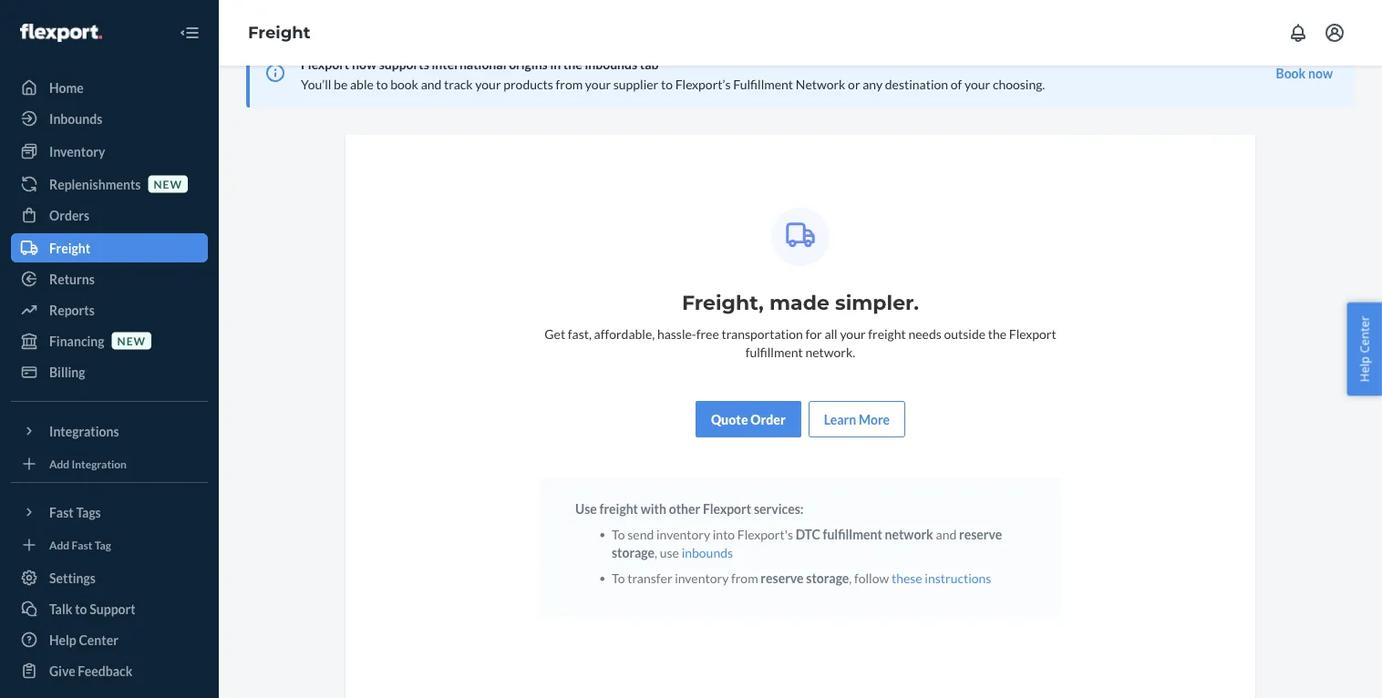 Task type: locate. For each thing, give the bounding box(es) containing it.
integrations
[[49, 424, 119, 439]]

learn
[[824, 412, 856, 427]]

0 horizontal spatial reserve
[[761, 570, 804, 586]]

freight down simpler.
[[868, 326, 906, 341]]

now inside the book now button
[[1309, 65, 1333, 81]]

0 vertical spatial help
[[1356, 357, 1373, 382]]

add
[[49, 457, 69, 470], [49, 538, 69, 552]]

send
[[628, 527, 654, 542]]

network
[[885, 527, 934, 542]]

0 vertical spatial reserve
[[959, 527, 1002, 542]]

1 horizontal spatial storage
[[806, 570, 849, 586]]

your right all
[[840, 326, 866, 341]]

0 horizontal spatial freight
[[49, 240, 90, 256]]

inventory for transfer
[[675, 570, 729, 586]]

the right in
[[563, 56, 582, 72]]

0 vertical spatial inbounds
[[585, 56, 638, 72]]

0 vertical spatial fulfillment
[[746, 344, 803, 360]]

to left send
[[612, 527, 625, 542]]

talk to support
[[49, 601, 136, 617]]

1 vertical spatial center
[[79, 632, 118, 648]]

reports link
[[11, 295, 208, 325]]

1 vertical spatial the
[[988, 326, 1007, 341]]

to
[[376, 76, 388, 92], [661, 76, 673, 92], [75, 601, 87, 617]]

0 horizontal spatial inbounds
[[585, 56, 638, 72]]

1 vertical spatial freight link
[[11, 233, 208, 263]]

and right book
[[421, 76, 442, 92]]

flexport now supports international origins in the inbounds tab you'll be able to book and track your products from your supplier to flexport's fulfillment network or any destination of your choosing.
[[301, 56, 1045, 92]]

, left follow
[[849, 570, 852, 586]]

fast inside dropdown button
[[49, 505, 74, 520]]

fast tags button
[[11, 498, 208, 527]]

help center link
[[11, 626, 208, 655]]

freight link up returns "link" at top
[[11, 233, 208, 263]]

in
[[550, 56, 561, 72]]

fast
[[49, 505, 74, 520], [72, 538, 92, 552]]

fulfillment down transportation
[[746, 344, 803, 360]]

tab
[[640, 56, 659, 72]]

add up the 'settings'
[[49, 538, 69, 552]]

be
[[334, 76, 348, 92]]

to right able
[[376, 76, 388, 92]]

free
[[696, 326, 719, 341]]

help center inside button
[[1356, 316, 1373, 382]]

fast left tags
[[49, 505, 74, 520]]

0 vertical spatial help center
[[1356, 316, 1373, 382]]

from down in
[[556, 76, 583, 92]]

new
[[154, 177, 182, 191], [117, 334, 146, 347]]

flexport right outside
[[1009, 326, 1057, 341]]

flexport up into
[[703, 501, 752, 517]]

0 vertical spatial and
[[421, 76, 442, 92]]

the inside flexport now supports international origins in the inbounds tab you'll be able to book and track your products from your supplier to flexport's fulfillment network or any destination of your choosing.
[[563, 56, 582, 72]]

1 horizontal spatial flexport
[[703, 501, 752, 517]]

supplier
[[613, 76, 659, 92]]

1 horizontal spatial help
[[1356, 357, 1373, 382]]

flexport up you'll in the left of the page
[[301, 56, 350, 72]]

2 add from the top
[[49, 538, 69, 552]]

simpler.
[[835, 290, 919, 315]]

learn more button
[[824, 410, 890, 429]]

2 vertical spatial flexport
[[703, 501, 752, 517]]

1 horizontal spatial center
[[1356, 316, 1373, 353]]

freight up you'll in the left of the page
[[248, 22, 311, 43]]

to right supplier
[[661, 76, 673, 92]]

add for add integration
[[49, 457, 69, 470]]

0 vertical spatial the
[[563, 56, 582, 72]]

supports
[[379, 56, 429, 72]]

1 add from the top
[[49, 457, 69, 470]]

help inside button
[[1356, 357, 1373, 382]]

, left "use"
[[655, 545, 657, 560]]

inbounds down into
[[682, 545, 733, 560]]

1 horizontal spatial help center
[[1356, 316, 1373, 382]]

1 vertical spatial fulfillment
[[823, 527, 883, 542]]

use
[[575, 501, 597, 517]]

the
[[563, 56, 582, 72], [988, 326, 1007, 341]]

2 horizontal spatial to
[[661, 76, 673, 92]]

reserve up instructions
[[959, 527, 1002, 542]]

2 horizontal spatial flexport
[[1009, 326, 1057, 341]]

1 vertical spatial to
[[612, 570, 625, 586]]

,
[[655, 545, 657, 560], [849, 570, 852, 586]]

1 vertical spatial inventory
[[675, 570, 729, 586]]

products
[[504, 76, 553, 92]]

0 vertical spatial add
[[49, 457, 69, 470]]

use
[[660, 545, 679, 560]]

freight link up you'll in the left of the page
[[248, 22, 311, 43]]

the inside 'get fast, affordable, hassle-free transportation for all your freight needs outside the flexport fulfillment network.'
[[988, 326, 1007, 341]]

freight, made simpler.
[[682, 290, 919, 315]]

1 horizontal spatial from
[[731, 570, 758, 586]]

1 to from the top
[[612, 527, 625, 542]]

from down inbounds button
[[731, 570, 758, 586]]

1 horizontal spatial reserve
[[959, 527, 1002, 542]]

or
[[848, 76, 860, 92]]

now inside flexport now supports international origins in the inbounds tab you'll be able to book and track your products from your supplier to flexport's fulfillment network or any destination of your choosing.
[[352, 56, 377, 72]]

0 vertical spatial new
[[154, 177, 182, 191]]

1 vertical spatial flexport
[[1009, 326, 1057, 341]]

now for flexport
[[352, 56, 377, 72]]

1 horizontal spatial fulfillment
[[823, 527, 883, 542]]

returns link
[[11, 264, 208, 294]]

inventory for send
[[657, 527, 710, 542]]

1 horizontal spatial inbounds
[[682, 545, 733, 560]]

1 vertical spatial help
[[49, 632, 76, 648]]

now up able
[[352, 56, 377, 72]]

0 horizontal spatial fulfillment
[[746, 344, 803, 360]]

reserve down reserve storage
[[761, 570, 804, 586]]

give feedback
[[49, 663, 133, 679]]

feedback
[[78, 663, 133, 679]]

to for to send inventory into flexport's dtc fulfillment network and
[[612, 527, 625, 542]]

storage down send
[[612, 545, 655, 560]]

0 horizontal spatial to
[[75, 601, 87, 617]]

flexport's
[[738, 527, 793, 542]]

now right book
[[1309, 65, 1333, 81]]

1 horizontal spatial new
[[154, 177, 182, 191]]

your right the of
[[965, 76, 990, 92]]

0 horizontal spatial help center
[[49, 632, 118, 648]]

settings
[[49, 570, 96, 586]]

0 horizontal spatial the
[[563, 56, 582, 72]]

to right talk
[[75, 601, 87, 617]]

choosing.
[[993, 76, 1045, 92]]

close navigation image
[[179, 22, 201, 44]]

fast left tag
[[72, 538, 92, 552]]

center
[[1356, 316, 1373, 353], [79, 632, 118, 648]]

any
[[863, 76, 883, 92]]

to
[[612, 527, 625, 542], [612, 570, 625, 586]]

destination
[[885, 76, 948, 92]]

flexport inside flexport now supports international origins in the inbounds tab you'll be able to book and track your products from your supplier to flexport's fulfillment network or any destination of your choosing.
[[301, 56, 350, 72]]

1 vertical spatial help center
[[49, 632, 118, 648]]

inventory down inbounds button
[[675, 570, 729, 586]]

0 horizontal spatial new
[[117, 334, 146, 347]]

book now button
[[1276, 64, 1333, 82]]

instructions
[[925, 570, 992, 586]]

0 horizontal spatial now
[[352, 56, 377, 72]]

freight up returns at top left
[[49, 240, 90, 256]]

new down reports link on the left
[[117, 334, 146, 347]]

storage down reserve storage
[[806, 570, 849, 586]]

reserve inside reserve storage
[[959, 527, 1002, 542]]

center inside button
[[1356, 316, 1373, 353]]

from
[[556, 76, 583, 92], [731, 570, 758, 586]]

1 vertical spatial add
[[49, 538, 69, 552]]

quote
[[711, 412, 748, 427]]

talk to support button
[[11, 595, 208, 624]]

now
[[352, 56, 377, 72], [1309, 65, 1333, 81]]

storage
[[612, 545, 655, 560], [806, 570, 849, 586]]

0 vertical spatial ,
[[655, 545, 657, 560]]

replenishments
[[49, 176, 141, 192]]

1 vertical spatial ,
[[849, 570, 852, 586]]

0 vertical spatial storage
[[612, 545, 655, 560]]

inventory up , use inbounds
[[657, 527, 710, 542]]

add integration
[[49, 457, 127, 470]]

inbounds up supplier
[[585, 56, 638, 72]]

1 vertical spatial from
[[731, 570, 758, 586]]

open account menu image
[[1324, 22, 1346, 44]]

returns
[[49, 271, 95, 287]]

origins
[[509, 56, 548, 72]]

help center
[[1356, 316, 1373, 382], [49, 632, 118, 648]]

fulfillment
[[746, 344, 803, 360], [823, 527, 883, 542]]

the right outside
[[988, 326, 1007, 341]]

integration
[[72, 457, 127, 470]]

1 horizontal spatial now
[[1309, 65, 1333, 81]]

fulfillment right dtc
[[823, 527, 883, 542]]

add left integration
[[49, 457, 69, 470]]

transfer
[[628, 570, 673, 586]]

0 vertical spatial from
[[556, 76, 583, 92]]

0 horizontal spatial from
[[556, 76, 583, 92]]

0 vertical spatial freight link
[[248, 22, 311, 43]]

reserve
[[959, 527, 1002, 542], [761, 570, 804, 586]]

network
[[796, 76, 846, 92]]

2 to from the top
[[612, 570, 625, 586]]

0 vertical spatial center
[[1356, 316, 1373, 353]]

1 horizontal spatial freight
[[868, 326, 906, 341]]

freight link
[[248, 22, 311, 43], [11, 233, 208, 263]]

0 vertical spatial flexport
[[301, 56, 350, 72]]

1 vertical spatial new
[[117, 334, 146, 347]]

freight right use
[[600, 501, 638, 517]]

0 vertical spatial to
[[612, 527, 625, 542]]

1 vertical spatial and
[[936, 527, 957, 542]]

0 vertical spatial fast
[[49, 505, 74, 520]]

to left transfer
[[612, 570, 625, 586]]

new for financing
[[117, 334, 146, 347]]

freight
[[248, 22, 311, 43], [49, 240, 90, 256]]

give feedback button
[[11, 657, 208, 686]]

0 horizontal spatial flexport
[[301, 56, 350, 72]]

0 vertical spatial freight
[[248, 22, 311, 43]]

outside
[[944, 326, 986, 341]]

and right the network
[[936, 527, 957, 542]]

1 vertical spatial freight
[[600, 501, 638, 517]]

add fast tag link
[[11, 534, 208, 556]]

new up the orders link
[[154, 177, 182, 191]]

0 vertical spatial inventory
[[657, 527, 710, 542]]

1 horizontal spatial the
[[988, 326, 1007, 341]]

0 horizontal spatial and
[[421, 76, 442, 92]]

1 horizontal spatial and
[[936, 527, 957, 542]]

0 horizontal spatial storage
[[612, 545, 655, 560]]

0 vertical spatial freight
[[868, 326, 906, 341]]



Task type: vqa. For each thing, say whether or not it's contained in the screenshot.
Flexport's Product Regulations button
no



Task type: describe. For each thing, give the bounding box(es) containing it.
made
[[770, 290, 830, 315]]

learn more link
[[809, 401, 906, 438]]

quote order
[[711, 412, 786, 427]]

add integration link
[[11, 453, 208, 475]]

home
[[49, 80, 84, 95]]

to inside button
[[75, 601, 87, 617]]

network.
[[806, 344, 856, 360]]

flexport inside 'get fast, affordable, hassle-free transportation for all your freight needs outside the flexport fulfillment network.'
[[1009, 326, 1057, 341]]

fulfillment
[[733, 76, 793, 92]]

0 horizontal spatial freight link
[[11, 233, 208, 263]]

from inside flexport now supports international origins in the inbounds tab you'll be able to book and track your products from your supplier to flexport's fulfillment network or any destination of your choosing.
[[556, 76, 583, 92]]

other
[[669, 501, 701, 517]]

inventory link
[[11, 137, 208, 166]]

to send inventory into flexport's dtc fulfillment network and
[[612, 527, 959, 542]]

1 horizontal spatial ,
[[849, 570, 852, 586]]

able
[[350, 76, 374, 92]]

affordable,
[[594, 326, 655, 341]]

these instructions button
[[892, 569, 992, 587]]

fulfillment inside 'get fast, affordable, hassle-free transportation for all your freight needs outside the flexport fulfillment network.'
[[746, 344, 803, 360]]

dtc
[[796, 527, 820, 542]]

international
[[432, 56, 506, 72]]

needs
[[909, 326, 942, 341]]

track
[[444, 76, 473, 92]]

inbounds inside flexport now supports international origins in the inbounds tab you'll be able to book and track your products from your supplier to flexport's fulfillment network or any destination of your choosing.
[[585, 56, 638, 72]]

freight inside 'get fast, affordable, hassle-free transportation for all your freight needs outside the flexport fulfillment network.'
[[868, 326, 906, 341]]

orders link
[[11, 201, 208, 230]]

1 vertical spatial reserve
[[761, 570, 804, 586]]

flexport's
[[675, 76, 731, 92]]

0 horizontal spatial help
[[49, 632, 76, 648]]

all
[[825, 326, 838, 341]]

for
[[806, 326, 822, 341]]

home link
[[11, 73, 208, 102]]

order
[[751, 412, 786, 427]]

transportation
[[722, 326, 803, 341]]

now for book
[[1309, 65, 1333, 81]]

support
[[90, 601, 136, 617]]

0 horizontal spatial freight
[[600, 501, 638, 517]]

new for replenishments
[[154, 177, 182, 191]]

give
[[49, 663, 75, 679]]

storage inside reserve storage
[[612, 545, 655, 560]]

get fast, affordable, hassle-free transportation for all your freight needs outside the flexport fulfillment network.
[[545, 326, 1057, 360]]

get
[[545, 326, 565, 341]]

1 vertical spatial freight
[[49, 240, 90, 256]]

0 horizontal spatial ,
[[655, 545, 657, 560]]

and inside flexport now supports international origins in the inbounds tab you'll be able to book and track your products from your supplier to flexport's fulfillment network or any destination of your choosing.
[[421, 76, 442, 92]]

with
[[641, 501, 667, 517]]

inbounds link
[[11, 104, 208, 133]]

follow
[[854, 570, 889, 586]]

more
[[859, 412, 890, 427]]

settings link
[[11, 564, 208, 593]]

tag
[[95, 538, 111, 552]]

inbounds button
[[682, 543, 733, 562]]

inbounds
[[49, 111, 102, 126]]

1 horizontal spatial freight
[[248, 22, 311, 43]]

1 vertical spatial inbounds
[[682, 545, 733, 560]]

talk
[[49, 601, 72, 617]]

1 vertical spatial storage
[[806, 570, 849, 586]]

reports
[[49, 302, 95, 318]]

hassle-
[[657, 326, 696, 341]]

quote order button
[[696, 401, 801, 438]]

these
[[892, 570, 923, 586]]

billing link
[[11, 357, 208, 387]]

1 vertical spatial fast
[[72, 538, 92, 552]]

freight,
[[682, 290, 764, 315]]

1 horizontal spatial freight link
[[248, 22, 311, 43]]

book
[[1276, 65, 1306, 81]]

open notifications image
[[1288, 22, 1309, 44]]

book
[[390, 76, 418, 92]]

your left supplier
[[585, 76, 611, 92]]

use freight with other flexport services:
[[575, 501, 804, 517]]

you'll
[[301, 76, 331, 92]]

integrations button
[[11, 417, 208, 446]]

add fast tag
[[49, 538, 111, 552]]

add for add fast tag
[[49, 538, 69, 552]]

billing
[[49, 364, 85, 380]]

reserve storage
[[612, 527, 1002, 560]]

your inside 'get fast, affordable, hassle-free transportation for all your freight needs outside the flexport fulfillment network.'
[[840, 326, 866, 341]]

to for to transfer inventory from reserve storage , follow these instructions
[[612, 570, 625, 586]]

book now
[[1276, 65, 1333, 81]]

your down 'international'
[[475, 76, 501, 92]]

flexport logo image
[[20, 24, 102, 42]]

learn more
[[824, 412, 890, 427]]

of
[[951, 76, 962, 92]]

orders
[[49, 207, 90, 223]]

, use inbounds
[[655, 545, 733, 560]]

1 horizontal spatial to
[[376, 76, 388, 92]]

0 horizontal spatial center
[[79, 632, 118, 648]]

services:
[[754, 501, 804, 517]]

inventory
[[49, 144, 105, 159]]

financing
[[49, 333, 104, 349]]

to transfer inventory from reserve storage , follow these instructions
[[612, 570, 992, 586]]



